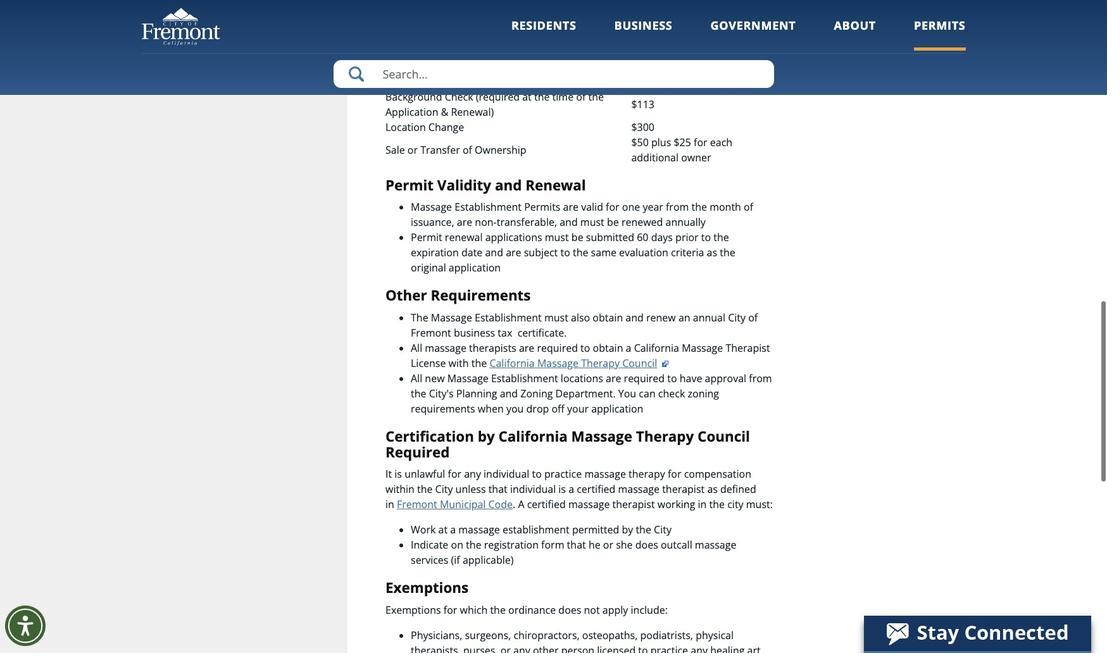 Task type: describe. For each thing, give the bounding box(es) containing it.
are inside "all new massage establishment locations are required to have approval from the city's planning and zoning department. you can check zoning requirements when you drop off your application"
[[606, 372, 621, 385]]

submitted
[[586, 231, 634, 245]]

must inside "the massage establishment must also obtain and renew an annual city of fremont business tax  certificate."
[[544, 311, 568, 325]]

the right "permitted"
[[636, 523, 651, 537]]

one
[[622, 200, 640, 214]]

issuance,
[[411, 215, 454, 229]]

defined
[[720, 482, 756, 496]]

to up "recover"
[[478, 19, 488, 33]]

locations
[[561, 372, 603, 385]]

renewal)
[[451, 105, 494, 119]]

of right transfer
[[463, 143, 472, 157]]

about
[[834, 18, 876, 33]]

1 horizontal spatial any
[[513, 644, 530, 653]]

the right on
[[466, 538, 481, 552]]

government link
[[710, 18, 796, 50]]

certification
[[385, 427, 474, 446]]

at inside work at a massage establishment permitted by the city indicate on the registration form that he or she does outcall massage services (if applicable)
[[438, 523, 448, 537]]

plus
[[651, 135, 671, 149]]

for inside exemptions exemptions for which the ordinance does not apply include:
[[444, 603, 457, 617]]

to right subject on the top of the page
[[560, 246, 570, 260]]

expiration
[[411, 246, 459, 260]]

therapist
[[726, 341, 770, 355]]

permits inside permit validity and renewal massage establishment permits are valid for one year from the month of issuance, are non-transferable, and must be renewed annually permit renewal applications must be submitted 60 days prior to the expiration date and are subject to the same evaluation criteria as the original application
[[524, 200, 560, 214]]

0 vertical spatial individual
[[484, 467, 529, 481]]

registration
[[484, 538, 539, 552]]

as inside permit validity and renewal massage establishment permits are valid for one year from the month of issuance, are non-transferable, and must be renewed annually permit renewal applications must be submitted 60 days prior to the expiration date and are subject to the same evaluation criteria as the original application
[[707, 246, 717, 260]]

certified inside it is unlawful for any individual to practice massage therapy for compensation within the city unless that individual is a certified massage therapist as defined in
[[577, 482, 615, 496]]

fremont municipal code link
[[397, 498, 513, 512]]

he
[[589, 538, 600, 552]]

residents
[[511, 18, 576, 33]]

fremont municipal code . a certified massage therapist working in the city must:
[[397, 498, 773, 512]]

must:
[[746, 498, 773, 512]]

city's
[[429, 387, 454, 401]]

the right the criteria
[[720, 246, 735, 260]]

compensation
[[684, 467, 751, 481]]

criteria
[[671, 246, 704, 260]]

and inside "fees are applicable to new and renewing massage establishment permit applications, to recover administrative costs:"
[[513, 19, 531, 33]]

the up annually
[[691, 200, 707, 214]]

does inside work at a massage establishment permitted by the city indicate on the registration form that he or she does outcall massage services (if applicable)
[[635, 538, 658, 552]]

osteopaths,
[[582, 628, 638, 642]]

sale or transfer of ownership
[[385, 143, 526, 157]]

the left city
[[709, 498, 725, 512]]

2 vertical spatial permit
[[411, 231, 442, 245]]

for right therapy
[[668, 467, 681, 481]]

0 vertical spatial or
[[408, 143, 418, 157]]

work at a massage establishment permitted by the city indicate on the registration form that he or she does outcall massage services (if applicable)
[[411, 523, 736, 567]]

california inside all massage therapists are required to obtain a california massage therapist license with the
[[634, 341, 679, 355]]

are left valid
[[563, 200, 579, 214]]

.
[[513, 498, 515, 512]]

renew
[[646, 311, 676, 325]]

application inside "background check (required at the time of the application & renewal)"
[[385, 105, 438, 119]]

outcall
[[661, 538, 692, 552]]

it is unlawful for any individual to practice massage therapy for compensation within the city unless that individual is a certified massage therapist as defined in
[[385, 467, 756, 512]]

department.
[[555, 387, 616, 401]]

0 horizontal spatial renewal
[[459, 75, 499, 88]]

the inside exemptions exemptions for which the ordinance does not apply include:
[[490, 603, 506, 617]]

1 vertical spatial certified
[[527, 498, 566, 512]]

2 in from the left
[[698, 498, 707, 512]]

practice inside it is unlawful for any individual to practice massage therapy for compensation within the city unless that individual is a certified massage therapist as defined in
[[544, 467, 582, 481]]

requirements
[[411, 402, 475, 416]]

or inside physicians, surgeons, chiropractors, osteopaths, podiatrists, physical therapists, nurses, or any other person licensed to practice any healing ar
[[500, 644, 511, 653]]

on
[[451, 538, 463, 552]]

city inside "the massage establishment must also obtain and renew an annual city of fremont business tax  certificate."
[[728, 311, 746, 325]]

physical
[[696, 628, 734, 642]]

by inside work at a massage establishment permitted by the city indicate on the registration form that he or she does outcall massage services (if applicable)
[[622, 523, 633, 537]]

2 horizontal spatial any
[[691, 644, 708, 653]]

new inside "fees are applicable to new and renewing massage establishment permit applications, to recover administrative costs:"
[[491, 19, 510, 33]]

the massage establishment must also obtain and renew an annual city of fremont business tax  certificate.
[[411, 311, 758, 340]]

new
[[385, 59, 407, 73]]

massage down therapy
[[618, 482, 660, 496]]

new inside "all new massage establishment locations are required to have approval from the city's planning and zoning department. you can check zoning requirements when you drop off your application"
[[425, 372, 445, 385]]

therapy inside certification by california massage therapy council required
[[636, 427, 694, 446]]

0 vertical spatial must
[[580, 215, 604, 229]]

a
[[518, 498, 524, 512]]

are inside "fees are applicable to new and renewing massage establishment permit applications, to recover administrative costs:"
[[410, 19, 425, 33]]

chiropractors,
[[514, 628, 580, 642]]

surgeons,
[[465, 628, 511, 642]]

does inside exemptions exemptions for which the ordinance does not apply include:
[[558, 603, 581, 617]]

and inside "the massage establishment must also obtain and renew an annual city of fremont business tax  certificate."
[[626, 311, 644, 325]]

in inside it is unlawful for any individual to practice massage therapy for compensation within the city unless that individual is a certified massage therapist as defined in
[[385, 498, 394, 512]]

each
[[710, 135, 732, 149]]

massage up "permitted"
[[568, 498, 610, 512]]

fees are applicable to new and renewing massage establishment permit applications, to recover administrative costs:
[[385, 19, 725, 48]]

required inside all massage therapists are required to obtain a california massage therapist license with the
[[537, 341, 578, 355]]

applicable)
[[463, 553, 514, 567]]

person
[[561, 644, 594, 653]]

municipal
[[440, 498, 486, 512]]

0 vertical spatial permits
[[914, 18, 966, 33]]

you drop
[[506, 402, 549, 416]]

renewal inside permit validity and renewal massage establishment permits are valid for one year from the month of issuance, are non-transferable, and must be renewed annually permit renewal applications must be submitted 60 days prior to the expiration date and are subject to the same evaluation criteria as the original application
[[525, 175, 586, 195]]

60
[[637, 231, 648, 245]]

$113
[[631, 97, 654, 111]]

practice inside physicians, surgeons, chiropractors, osteopaths, podiatrists, physical therapists, nurses, or any other person licensed to practice any healing ar
[[651, 644, 688, 653]]

ownership
[[475, 143, 526, 157]]

council inside certification by california massage therapy council required
[[698, 427, 750, 446]]

costs:
[[569, 34, 596, 48]]

subject
[[524, 246, 558, 260]]

as inside it is unlawful for any individual to practice massage therapy for compensation within the city unless that individual is a certified massage therapist as defined in
[[707, 482, 718, 496]]

required
[[385, 442, 450, 462]]

location change
[[385, 120, 464, 134]]

certificate.
[[518, 326, 567, 340]]

massage inside all massage therapists are required to obtain a california massage therapist license with the
[[682, 341, 723, 355]]

it
[[385, 467, 392, 481]]

the inside all massage therapists are required to obtain a california massage therapist license with the
[[471, 356, 487, 370]]

healing
[[710, 644, 745, 653]]

Search text field
[[333, 60, 774, 88]]

of inside permit validity and renewal massage establishment permits are valid for one year from the month of issuance, are non-transferable, and must be renewed annually permit renewal applications must be submitted 60 days prior to the expiration date and are subject to the same evaluation criteria as the original application
[[744, 200, 753, 214]]

california inside certification by california massage therapy council required
[[498, 427, 568, 446]]

and right date
[[485, 246, 503, 260]]

are inside all massage therapists are required to obtain a california massage therapist license with the
[[519, 341, 534, 355]]

from inside permit validity and renewal massage establishment permits are valid for one year from the month of issuance, are non-transferable, and must be renewed annually permit renewal applications must be submitted 60 days prior to the expiration date and are subject to the same evaluation criteria as the original application
[[666, 200, 689, 214]]

year
[[643, 200, 663, 214]]

1 vertical spatial must
[[545, 231, 569, 245]]

are down applications
[[506, 246, 521, 260]]

to right prior
[[701, 231, 711, 245]]

obtain inside "the massage establishment must also obtain and renew an annual city of fremont business tax  certificate."
[[593, 311, 623, 325]]

form
[[541, 538, 564, 552]]

to down applicable
[[448, 34, 458, 48]]

$50
[[631, 135, 649, 149]]

massage up locations
[[537, 356, 578, 370]]

to inside physicians, surgeons, chiropractors, osteopaths, podiatrists, physical therapists, nurses, or any other person licensed to practice any healing ar
[[638, 644, 648, 653]]

check
[[445, 90, 473, 104]]

annually
[[666, 215, 706, 229]]

month
[[710, 200, 741, 214]]

apply
[[602, 603, 628, 617]]

are up renewal
[[457, 215, 472, 229]]

other
[[385, 286, 427, 305]]

the
[[411, 311, 428, 325]]

massage up 'fremont municipal code . a certified massage therapist working in the city must:'
[[584, 467, 626, 481]]

annual license renewal
[[385, 75, 499, 88]]

and down ownership
[[495, 175, 522, 195]]

planning
[[456, 387, 497, 401]]

fremont business
[[411, 326, 495, 340]]

therapists
[[469, 341, 516, 355]]

annual
[[385, 75, 419, 88]]

with
[[449, 356, 469, 370]]

0 vertical spatial is
[[395, 467, 402, 481]]

massage up on
[[458, 523, 500, 537]]

application inside "all new massage establishment locations are required to have approval from the city's planning and zoning department. you can check zoning requirements when you drop off your application"
[[591, 402, 643, 416]]

license for new
[[409, 59, 444, 73]]

0 horizontal spatial therapist
[[612, 498, 655, 512]]

application inside permit validity and renewal massage establishment permits are valid for one year from the month of issuance, are non-transferable, and must be renewed annually permit renewal applications must be submitted 60 days prior to the expiration date and are subject to the same evaluation criteria as the original application
[[449, 261, 501, 275]]

therapy
[[629, 467, 665, 481]]

same
[[591, 246, 616, 260]]

0 horizontal spatial council
[[622, 356, 657, 370]]

1 horizontal spatial application
[[447, 59, 500, 73]]

state law governing massage
[[804, 5, 901, 34]]

1 vertical spatial california
[[490, 356, 535, 370]]

massage right outcall
[[695, 538, 736, 552]]

stay connected image
[[864, 616, 1090, 651]]

to inside all massage therapists are required to obtain a california massage therapist license with the
[[580, 341, 590, 355]]

when
[[478, 402, 504, 416]]

1 vertical spatial permit
[[385, 175, 434, 195]]



Task type: vqa. For each thing, say whether or not it's contained in the screenshot.
second the For from the bottom of the "For commercial photography on public property  a film permit is required. Commercial means a professional photographer/crew is hired or the photographs and/or videos are used for business purposes. The film permit itself is free, however, there is a fee requirement per day if the filming location is inside one of the City Parks or Plazas (e.g. Niles Plaza, Ardenwood Historic Area, Lake Elizabeth and Central Park). The commercial still photography fee is $200/day or video at $400/day. The $400 video permit fee is inclusive of still photography. This fee is in addition to any parks facilities rental or service fees in the event you want to reserve a specific area within the park. For personal wedding or graduation photography (e.g. the photographer does not receive any compensation) there is no film permit requirement. Certain services fees or facilities rental fees still apply if you would like to reserve or close off a specific public area for your exclusive usage. Certain park areas in Fremont, such as Lake Islewood, Decoto Marshlands, Mission Peak, etc. are actually the jurisdiction of East Bay Regional Parks and not managed by the City of Fremont. If you choose one of these locations, you do not need to obtain permit from the City of Fremont and no park fee will be required. However, you would need to contact East Bay Regional Parks for permission and to confirm"
no



Task type: locate. For each thing, give the bounding box(es) containing it.
the left same
[[573, 246, 588, 260]]

1 horizontal spatial at
[[522, 90, 532, 104]]

1 vertical spatial required
[[624, 372, 665, 385]]

california down renew
[[634, 341, 679, 355]]

0 vertical spatial practice
[[544, 467, 582, 481]]

any inside it is unlawful for any individual to practice massage therapy for compensation within the city unless that individual is a certified massage therapist as defined in
[[464, 467, 481, 481]]

establishment up therapists
[[475, 311, 542, 325]]

1 horizontal spatial a
[[568, 482, 574, 496]]

zoning
[[688, 387, 719, 401]]

the down therapists
[[471, 356, 487, 370]]

application down date
[[449, 261, 501, 275]]

0 vertical spatial permit
[[693, 19, 725, 33]]

or inside work at a massage establishment permitted by the city indicate on the registration form that he or she does outcall massage services (if applicable)
[[603, 538, 613, 552]]

sale
[[385, 143, 405, 157]]

or right he
[[603, 538, 613, 552]]

renewed
[[621, 215, 663, 229]]

1 horizontal spatial therapist
[[662, 482, 705, 496]]

background check (required at the time of the application & renewal)
[[385, 90, 604, 119]]

a inside it is unlawful for any individual to practice massage therapy for compensation within the city unless that individual is a certified massage therapist as defined in
[[568, 482, 574, 496]]

0 vertical spatial new
[[491, 19, 510, 33]]

the down unlawful
[[417, 482, 433, 496]]

city inside work at a massage establishment permitted by the city indicate on the registration form that he or she does outcall massage services (if applicable)
[[654, 523, 671, 537]]

transferable,
[[497, 215, 557, 229]]

1 vertical spatial permits
[[524, 200, 560, 214]]

california massage therapy council
[[490, 356, 657, 370]]

by inside certification by california massage therapy council required
[[478, 427, 495, 446]]

0 vertical spatial california
[[634, 341, 679, 355]]

be up submitted
[[607, 215, 619, 229]]

that up code
[[488, 482, 507, 496]]

and right transferable,
[[560, 215, 578, 229]]

within
[[385, 482, 414, 496]]

new up city's
[[425, 372, 445, 385]]

1 vertical spatial from
[[749, 372, 772, 385]]

city inside it is unlawful for any individual to practice massage therapy for compensation within the city unless that individual is a certified massage therapist as defined in
[[435, 482, 453, 496]]

and inside "all new massage establishment locations are required to have approval from the city's planning and zoning department. you can check zoning requirements when you drop off your application"
[[500, 387, 518, 401]]

$25
[[674, 135, 691, 149]]

and
[[513, 19, 531, 33], [495, 175, 522, 195], [560, 215, 578, 229], [485, 246, 503, 260], [626, 311, 644, 325], [500, 387, 518, 401]]

0 horizontal spatial does
[[558, 603, 581, 617]]

license down new license application
[[421, 75, 456, 88]]

0 vertical spatial application
[[449, 261, 501, 275]]

1 vertical spatial all
[[411, 372, 422, 385]]

can
[[639, 387, 656, 401]]

requirements
[[431, 286, 531, 305]]

to down certification by california massage therapy council required
[[532, 467, 542, 481]]

required inside "all new massage establishment locations are required to have approval from the city's planning and zoning department. you can check zoning requirements when you drop off your application"
[[624, 372, 665, 385]]

a up on
[[450, 523, 456, 537]]

1 horizontal spatial required
[[624, 372, 665, 385]]

exemptions exemptions for which the ordinance does not apply include:
[[385, 578, 668, 617]]

massage up planning
[[447, 372, 489, 385]]

practice down podiatrists,
[[651, 644, 688, 653]]

individual
[[484, 467, 529, 481], [510, 482, 556, 496]]

therapist inside it is unlawful for any individual to practice massage therapy for compensation within the city unless that individual is a certified massage therapist as defined in
[[662, 482, 705, 496]]

0 vertical spatial renewal
[[459, 75, 499, 88]]

0 vertical spatial application
[[447, 59, 500, 73]]

to inside it is unlawful for any individual to practice massage therapy for compensation within the city unless that individual is a certified massage therapist as defined in
[[532, 467, 542, 481]]

1 vertical spatial council
[[698, 427, 750, 446]]

of
[[576, 90, 586, 104], [463, 143, 472, 157], [744, 200, 753, 214], [748, 311, 758, 325]]

the inside it is unlawful for any individual to practice massage therapy for compensation within the city unless that individual is a certified massage therapist as defined in
[[417, 482, 433, 496]]

1 vertical spatial individual
[[510, 482, 556, 496]]

any up unless
[[464, 467, 481, 481]]

new license application
[[385, 59, 500, 73]]

date
[[461, 246, 483, 260]]

are up you
[[606, 372, 621, 385]]

1 vertical spatial license
[[421, 75, 456, 88]]

or
[[408, 143, 418, 157], [603, 538, 613, 552], [500, 644, 511, 653]]

license for annual
[[421, 75, 456, 88]]

massage
[[425, 341, 466, 355], [584, 467, 626, 481], [618, 482, 660, 496], [568, 498, 610, 512], [458, 523, 500, 537], [695, 538, 736, 552]]

renewing
[[534, 19, 577, 33]]

non-
[[475, 215, 497, 229]]

does
[[635, 538, 658, 552], [558, 603, 581, 617]]

therapist
[[662, 482, 705, 496], [612, 498, 655, 512]]

0 vertical spatial obtain
[[593, 311, 623, 325]]

of right month at the right top of page
[[744, 200, 753, 214]]

owner
[[681, 150, 711, 164]]

renewal
[[445, 231, 483, 245]]

establishment up zoning
[[491, 372, 558, 385]]

therapy up locations
[[581, 356, 620, 370]]

0 horizontal spatial city
[[435, 482, 453, 496]]

all up requirements
[[411, 372, 422, 385]]

0 vertical spatial be
[[607, 215, 619, 229]]

0 horizontal spatial practice
[[544, 467, 582, 481]]

1 all from the top
[[411, 341, 422, 355]]

establishment inside permit validity and renewal massage establishment permits are valid for one year from the month of issuance, are non-transferable, and must be renewed annually permit renewal applications must be submitted 60 days prior to the expiration date and are subject to the same evaluation criteria as the original application
[[455, 200, 522, 214]]

1 horizontal spatial council
[[698, 427, 750, 446]]

certified right the a
[[527, 498, 566, 512]]

permit inside "fees are applicable to new and renewing massage establishment permit applications, to recover administrative costs:"
[[693, 19, 725, 33]]

0 vertical spatial council
[[622, 356, 657, 370]]

new up "recover"
[[491, 19, 510, 33]]

for inside $50 plus $25 for each additional owner
[[694, 135, 707, 149]]

a inside work at a massage establishment permitted by the city indicate on the registration form that he or she does outcall massage services (if applicable)
[[450, 523, 456, 537]]

all for all massage therapists are required to obtain a california massage therapist license with the
[[411, 341, 422, 355]]

1 vertical spatial new
[[425, 372, 445, 385]]

1 vertical spatial exemptions
[[385, 603, 441, 617]]

code
[[488, 498, 513, 512]]

prior
[[675, 231, 699, 245]]

0 horizontal spatial by
[[478, 427, 495, 446]]

as down compensation on the right bottom
[[707, 482, 718, 496]]

a inside all massage therapists are required to obtain a california massage therapist license with the
[[626, 341, 631, 355]]

include:
[[631, 603, 668, 617]]

$150
[[631, 75, 654, 88]]

other
[[533, 644, 559, 653]]

0 vertical spatial required
[[537, 341, 578, 355]]

by
[[478, 427, 495, 446], [622, 523, 633, 537]]

to up check at the right of the page
[[667, 372, 677, 385]]

in right working
[[698, 498, 707, 512]]

are down certificate.
[[519, 341, 534, 355]]

0 horizontal spatial required
[[537, 341, 578, 355]]

1 horizontal spatial practice
[[651, 644, 688, 653]]

for up owner
[[694, 135, 707, 149]]

0 horizontal spatial at
[[438, 523, 448, 537]]

be left submitted
[[571, 231, 583, 245]]

off
[[552, 402, 564, 416]]

massage
[[580, 19, 621, 33], [804, 20, 845, 34], [411, 200, 452, 214], [431, 311, 472, 325], [682, 341, 723, 355], [537, 356, 578, 370], [447, 372, 489, 385], [571, 427, 632, 446]]

0 horizontal spatial from
[[666, 200, 689, 214]]

that left he
[[567, 538, 586, 552]]

license inside all massage therapists are required to obtain a california massage therapist license with the
[[411, 356, 446, 370]]

0 vertical spatial from
[[666, 200, 689, 214]]

1 obtain from the top
[[593, 311, 623, 325]]

0 horizontal spatial therapy
[[581, 356, 620, 370]]

annual
[[693, 311, 725, 325]]

nurses,
[[463, 644, 498, 653]]

0 vertical spatial city
[[728, 311, 746, 325]]

0 vertical spatial a
[[626, 341, 631, 355]]

1 vertical spatial or
[[603, 538, 613, 552]]

1 vertical spatial a
[[568, 482, 574, 496]]

renewal up valid
[[525, 175, 586, 195]]

2 horizontal spatial city
[[728, 311, 746, 325]]

massage inside "fees are applicable to new and renewing massage establishment permit applications, to recover administrative costs:"
[[580, 19, 621, 33]]

or right sale
[[408, 143, 418, 157]]

unless
[[455, 482, 486, 496]]

be
[[607, 215, 619, 229], [571, 231, 583, 245]]

podiatrists,
[[640, 628, 693, 642]]

2 horizontal spatial or
[[603, 538, 613, 552]]

1 $300 from the top
[[631, 59, 654, 73]]

1 horizontal spatial in
[[698, 498, 707, 512]]

application down background
[[385, 105, 438, 119]]

1 horizontal spatial does
[[635, 538, 658, 552]]

1 vertical spatial is
[[558, 482, 566, 496]]

2 vertical spatial license
[[411, 356, 446, 370]]

obtain
[[593, 311, 623, 325], [593, 341, 623, 355]]

0 horizontal spatial new
[[425, 372, 445, 385]]

is right it
[[395, 467, 402, 481]]

establishment up non-
[[455, 200, 522, 214]]

license up annual license renewal
[[409, 59, 444, 73]]

massage inside "all new massage establishment locations are required to have approval from the city's planning and zoning department. you can check zoning requirements when you drop off your application"
[[447, 372, 489, 385]]

0 horizontal spatial is
[[395, 467, 402, 481]]

california down therapists
[[490, 356, 535, 370]]

a up you
[[626, 341, 631, 355]]

renewal up "(required"
[[459, 75, 499, 88]]

that
[[488, 482, 507, 496], [567, 538, 586, 552]]

license left with
[[411, 356, 446, 370]]

council up can
[[622, 356, 657, 370]]

administrative
[[499, 34, 567, 48]]

that inside it is unlawful for any individual to practice massage therapy for compensation within the city unless that individual is a certified massage therapist as defined in
[[488, 482, 507, 496]]

california
[[634, 341, 679, 355], [490, 356, 535, 370], [498, 427, 568, 446]]

2 vertical spatial or
[[500, 644, 511, 653]]

massage down "fremont business"
[[425, 341, 466, 355]]

2 vertical spatial a
[[450, 523, 456, 537]]

and up administrative
[[513, 19, 531, 33]]

city right annual
[[728, 311, 746, 325]]

any
[[464, 467, 481, 481], [513, 644, 530, 653], [691, 644, 708, 653]]

1 vertical spatial therapist
[[612, 498, 655, 512]]

0 vertical spatial all
[[411, 341, 422, 355]]

1 vertical spatial $300
[[631, 120, 654, 134]]

other requirements
[[385, 286, 531, 305]]

application
[[447, 59, 500, 73], [385, 105, 438, 119]]

0 horizontal spatial application
[[385, 105, 438, 119]]

1 horizontal spatial or
[[500, 644, 511, 653]]

to up the california massage therapy council link in the bottom of the page
[[580, 341, 590, 355]]

evaluation
[[619, 246, 668, 260]]

renewal
[[459, 75, 499, 88], [525, 175, 586, 195]]

permit
[[693, 19, 725, 33], [385, 175, 434, 195], [411, 231, 442, 245]]

2 obtain from the top
[[593, 341, 623, 355]]

individual up code
[[484, 467, 529, 481]]

massage inside certification by california massage therapy council required
[[571, 427, 632, 446]]

city
[[727, 498, 743, 512]]

establishment inside "fees are applicable to new and renewing massage establishment permit applications, to recover administrative costs:"
[[624, 19, 691, 33]]

application down "recover"
[[447, 59, 500, 73]]

she
[[616, 538, 633, 552]]

unlawful
[[405, 467, 445, 481]]

california down you drop
[[498, 427, 568, 446]]

applicable
[[428, 19, 476, 33]]

does right she
[[635, 538, 658, 552]]

1 horizontal spatial application
[[591, 402, 643, 416]]

certified up 'fremont municipal code . a certified massage therapist working in the city must:'
[[577, 482, 615, 496]]

0 horizontal spatial permits
[[524, 200, 560, 214]]

(if
[[451, 553, 460, 567]]

valid
[[581, 200, 603, 214]]

1 horizontal spatial that
[[567, 538, 586, 552]]

$300 up "$50"
[[631, 120, 654, 134]]

from down 'therapist'
[[749, 372, 772, 385]]

business link
[[614, 18, 672, 50]]

by up she
[[622, 523, 633, 537]]

zoning
[[520, 387, 553, 401]]

for up unless
[[448, 467, 461, 481]]

application
[[449, 261, 501, 275], [591, 402, 643, 416]]

government
[[710, 18, 796, 33]]

the left the time
[[534, 90, 550, 104]]

fees
[[385, 19, 407, 33]]

required down certificate.
[[537, 341, 578, 355]]

0 horizontal spatial or
[[408, 143, 418, 157]]

1 vertical spatial does
[[558, 603, 581, 617]]

establishment inside "all new massage establishment locations are required to have approval from the city's planning and zoning department. you can check zoning requirements when you drop off your application"
[[491, 372, 558, 385]]

an
[[678, 311, 690, 325]]

at inside "background check (required at the time of the application & renewal)"
[[522, 90, 532, 104]]

background
[[385, 90, 442, 104]]

1 horizontal spatial by
[[622, 523, 633, 537]]

does left not
[[558, 603, 581, 617]]

2 vertical spatial must
[[544, 311, 568, 325]]

1 vertical spatial therapy
[[636, 427, 694, 446]]

required up can
[[624, 372, 665, 385]]

0 vertical spatial exemptions
[[385, 578, 468, 598]]

the down month at the right top of page
[[714, 231, 729, 245]]

working
[[658, 498, 695, 512]]

massage up costs: at top
[[580, 19, 621, 33]]

massage down state
[[804, 20, 845, 34]]

1 vertical spatial be
[[571, 231, 583, 245]]

all inside "all new massage establishment locations are required to have approval from the city's planning and zoning department. you can check zoning requirements when you drop off your application"
[[411, 372, 422, 385]]

establishment inside "the massage establishment must also obtain and renew an annual city of fremont business tax  certificate."
[[475, 311, 542, 325]]

that inside work at a massage establishment permitted by the city indicate on the registration form that he or she does outcall massage services (if applicable)
[[567, 538, 586, 552]]

0 vertical spatial at
[[522, 90, 532, 104]]

days
[[651, 231, 673, 245]]

all down the
[[411, 341, 422, 355]]

massage inside all massage therapists are required to obtain a california massage therapist license with the
[[425, 341, 466, 355]]

your
[[567, 402, 589, 416]]

massage inside "the massage establishment must also obtain and renew an annual city of fremont business tax  certificate."
[[431, 311, 472, 325]]

0 horizontal spatial be
[[571, 231, 583, 245]]

1 vertical spatial application
[[591, 402, 643, 416]]

1 horizontal spatial from
[[749, 372, 772, 385]]

all for all new massage establishment locations are required to have approval from the city's planning and zoning department. you can check zoning requirements when you drop off your application
[[411, 372, 422, 385]]

individual up the a
[[510, 482, 556, 496]]

1 vertical spatial application
[[385, 105, 438, 119]]

must up certificate.
[[544, 311, 568, 325]]

2 vertical spatial california
[[498, 427, 568, 446]]

of inside "the massage establishment must also obtain and renew an annual city of fremont business tax  certificate."
[[748, 311, 758, 325]]

of up 'therapist'
[[748, 311, 758, 325]]

1 vertical spatial practice
[[651, 644, 688, 653]]

residents link
[[511, 18, 576, 50]]

1 horizontal spatial be
[[607, 215, 619, 229]]

obtain inside all massage therapists are required to obtain a california massage therapist license with the
[[593, 341, 623, 355]]

for inside permit validity and renewal massage establishment permits are valid for one year from the month of issuance, are non-transferable, and must be renewed annually permit renewal applications must be submitted 60 days prior to the expiration date and are subject to the same evaluation criteria as the original application
[[606, 200, 619, 214]]

must up subject on the top of the page
[[545, 231, 569, 245]]

0 vertical spatial by
[[478, 427, 495, 446]]

establishment up the $150
[[624, 19, 691, 33]]

1 vertical spatial obtain
[[593, 341, 623, 355]]

indicate
[[411, 538, 448, 552]]

massage inside state law governing massage
[[804, 20, 845, 34]]

1 horizontal spatial new
[[491, 19, 510, 33]]

is up 'fremont municipal code . a certified massage therapist working in the city must:'
[[558, 482, 566, 496]]

of inside "background check (required at the time of the application & renewal)"
[[576, 90, 586, 104]]

massage up "fremont business"
[[431, 311, 472, 325]]

2 $300 from the top
[[631, 120, 654, 134]]

2 exemptions from the top
[[385, 603, 441, 617]]

&
[[441, 105, 448, 119]]

1 in from the left
[[385, 498, 394, 512]]

physicians, surgeons, chiropractors, osteopaths, podiatrists, physical therapists, nurses, or any other person licensed to practice any healing ar
[[411, 628, 761, 653]]

therapy up therapy
[[636, 427, 694, 446]]

1 horizontal spatial city
[[654, 523, 671, 537]]

to inside "all new massage establishment locations are required to have approval from the city's planning and zoning department. you can check zoning requirements when you drop off your application"
[[667, 372, 677, 385]]

the inside "all new massage establishment locations are required to have approval from the city's planning and zoning department. you can check zoning requirements when you drop off your application"
[[411, 387, 426, 401]]

the right which
[[490, 603, 506, 617]]

about link
[[834, 18, 876, 50]]

0 horizontal spatial certified
[[527, 498, 566, 512]]

and left renew
[[626, 311, 644, 325]]

2 all from the top
[[411, 372, 422, 385]]

services
[[411, 553, 448, 567]]

transfer
[[420, 143, 460, 157]]

0 vertical spatial license
[[409, 59, 444, 73]]

massage inside permit validity and renewal massage establishment permits are valid for one year from the month of issuance, are non-transferable, and must be renewed annually permit renewal applications must be submitted 60 days prior to the expiration date and are subject to the same evaluation criteria as the original application
[[411, 200, 452, 214]]

1 vertical spatial renewal
[[525, 175, 586, 195]]

change
[[428, 120, 464, 134]]

the right the time
[[588, 90, 604, 104]]

all inside all massage therapists are required to obtain a california massage therapist license with the
[[411, 341, 422, 355]]

1 vertical spatial city
[[435, 482, 453, 496]]

1 exemptions from the top
[[385, 578, 468, 598]]

at right work on the bottom left of page
[[438, 523, 448, 537]]

law
[[831, 5, 849, 19]]

state law governing massage link
[[804, 5, 901, 34]]

massage up the issuance,
[[411, 200, 452, 214]]

1 vertical spatial at
[[438, 523, 448, 537]]

you
[[618, 387, 636, 401]]

and up when
[[500, 387, 518, 401]]

from inside "all new massage establishment locations are required to have approval from the city's planning and zoning department. you can check zoning requirements when you drop off your application"
[[749, 372, 772, 385]]

as right the criteria
[[707, 246, 717, 260]]

exemptions down services on the bottom of the page
[[385, 578, 468, 598]]

practice down certification by california massage therapy council required
[[544, 467, 582, 481]]

permitted
[[572, 523, 619, 537]]

a up 'fremont municipal code . a certified massage therapist working in the city must:'
[[568, 482, 574, 496]]

0 vertical spatial does
[[635, 538, 658, 552]]

$300 for location change
[[631, 120, 654, 134]]

0 horizontal spatial a
[[450, 523, 456, 537]]

any left other
[[513, 644, 530, 653]]

from up annually
[[666, 200, 689, 214]]

0 vertical spatial therapist
[[662, 482, 705, 496]]

0 horizontal spatial any
[[464, 467, 481, 481]]

0 horizontal spatial that
[[488, 482, 507, 496]]

which
[[460, 603, 488, 617]]

city up fremont municipal code link
[[435, 482, 453, 496]]

$300 for new license application
[[631, 59, 654, 73]]

exemptions
[[385, 578, 468, 598], [385, 603, 441, 617]]

2 vertical spatial city
[[654, 523, 671, 537]]

therapist up working
[[662, 482, 705, 496]]

validity
[[437, 175, 491, 195]]

at right "(required"
[[522, 90, 532, 104]]

1 horizontal spatial permits
[[914, 18, 966, 33]]

massage down "your"
[[571, 427, 632, 446]]



